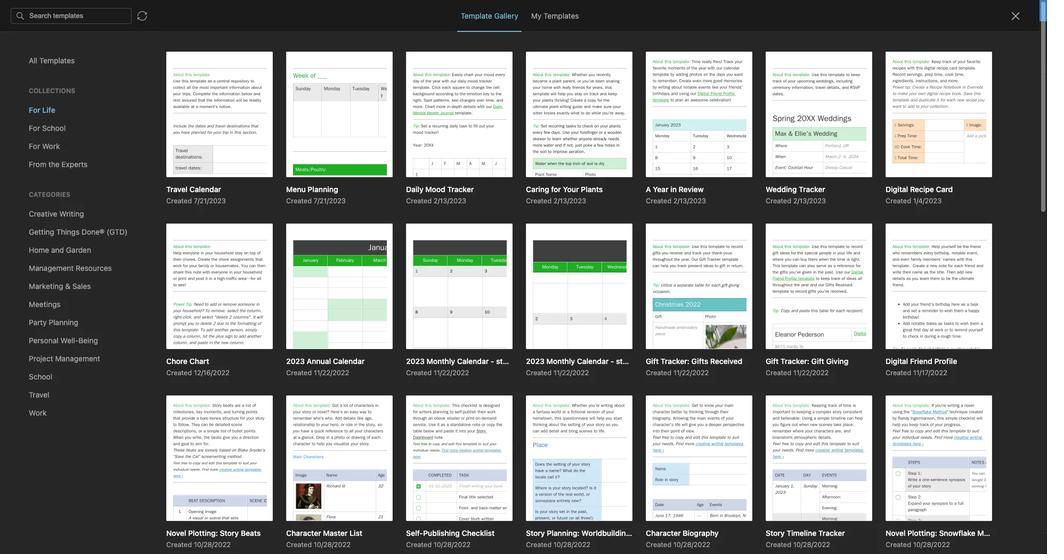 Task type: describe. For each thing, give the bounding box(es) containing it.
for
[[104, 157, 115, 167]]

all
[[521, 6, 528, 15]]

notes for lecture
[[75, 82, 94, 91]]

evernote
[[377, 6, 409, 15]]

47
[[46, 307, 54, 315]]

font family image
[[424, 51, 474, 66]]

notes for 5
[[51, 54, 71, 63]]

8
[[46, 117, 50, 125]]

professor/speaker:
[[98, 105, 164, 114]]

1 do from the left
[[46, 157, 56, 167]]

more image
[[803, 51, 835, 66]]

only you
[[946, 29, 974, 38]]

list
[[69, 146, 79, 155]]

51
[[46, 371, 53, 379]]

sync
[[477, 6, 494, 15]]

untitled for 47
[[46, 274, 74, 283]]

minutes for 33
[[56, 243, 80, 251]]

10/25/23
[[66, 105, 96, 114]]

first
[[227, 30, 241, 38]]

summary
[[93, 127, 126, 136]]

share
[[992, 29, 1013, 38]]

font size image
[[476, 51, 503, 66]]

your
[[530, 6, 545, 15]]

add tag image
[[206, 538, 218, 550]]

51 minutes ago
[[46, 371, 91, 379]]

free:
[[455, 6, 473, 15]]

103
[[136, 94, 149, 103]]

do
[[58, 146, 67, 155]]

ago for 8 minutes ago
[[77, 117, 89, 125]]

5
[[45, 54, 49, 63]]

dr.
[[46, 116, 56, 125]]

for
[[443, 6, 453, 15]]

ion
[[73, 127, 84, 136]]

anytime.
[[604, 6, 633, 15]]

untitled for 51
[[46, 338, 74, 347]]

to-do list do now do soon for the future
[[46, 146, 151, 167]]

ago for 33 minutes ago
[[81, 243, 93, 251]]

try
[[364, 6, 376, 15]]

minutes for 8
[[52, 117, 76, 125]]

minutes for 47
[[55, 307, 79, 315]]



Task type: vqa. For each thing, say whether or not it's contained in the screenshot.
New Task image
no



Task type: locate. For each thing, give the bounding box(es) containing it.
minutes up an
[[52, 117, 76, 125]]

0 vertical spatial notes
[[51, 54, 71, 63]]

settings image
[[10, 6, 22, 19]]

untitled up 33 minutes ago
[[46, 210, 74, 219]]

1 vertical spatial is
[[86, 127, 91, 136]]

notebook
[[243, 30, 275, 38]]

Note Editor text field
[[0, 0, 1047, 555]]

notes right 5
[[51, 54, 71, 63]]

minutes right 33
[[56, 243, 80, 251]]

1 horizontal spatial do
[[74, 157, 83, 167]]

an
[[158, 116, 167, 125]]

ago up ion
[[77, 117, 89, 125]]

notes
[[108, 116, 128, 125]]

33
[[46, 243, 54, 251]]

is
[[151, 116, 156, 125], [86, 127, 91, 136]]

thumbnail image
[[125, 209, 172, 256]]

lecture
[[46, 82, 73, 91]]

2 vertical spatial notes
[[46, 138, 65, 147]]

an
[[62, 127, 71, 136]]

do down list
[[74, 157, 83, 167]]

alignment image
[[685, 51, 712, 66]]

minutes right 47
[[55, 307, 79, 315]]

ago for 47 minutes ago
[[81, 307, 92, 315]]

first notebook
[[227, 30, 275, 38]]

highlight image
[[584, 51, 609, 66]]

first notebook button
[[214, 27, 278, 42]]

untitled for 33
[[46, 210, 74, 219]]

0 vertical spatial untitled
[[46, 210, 74, 219]]

untitled
[[46, 210, 74, 219], [46, 274, 74, 283], [46, 338, 74, 347]]

47 minutes ago
[[46, 307, 92, 315]]

ago for 51 minutes ago
[[80, 371, 91, 379]]

minutes for 51
[[55, 371, 78, 379]]

note window element
[[0, 0, 1047, 555]]

0 horizontal spatial do
[[46, 157, 56, 167]]

do down the to-
[[46, 157, 56, 167]]

personal
[[411, 6, 441, 15]]

what
[[130, 116, 149, 125]]

ago right 33
[[81, 243, 93, 251]]

ago right 47
[[81, 307, 92, 315]]

devices.
[[547, 6, 576, 15]]

1 untitled from the top
[[46, 210, 74, 219]]

zot
[[58, 116, 69, 125]]

expand note image
[[189, 28, 201, 41]]

5 notes
[[45, 54, 71, 63]]

minutes right 51
[[55, 371, 78, 379]]

only
[[946, 29, 961, 38]]

ago right 51
[[80, 371, 91, 379]]

8 minutes ago
[[46, 117, 89, 125]]

ion?
[[46, 127, 60, 136]]

tree
[[0, 103, 32, 496]]

untitled down 33 minutes ago
[[46, 274, 74, 283]]

biochemistry:
[[46, 94, 93, 103]]

edit search image
[[21, 50, 28, 56]]

insert image
[[188, 51, 236, 66]]

1 vertical spatial notes
[[75, 82, 94, 91]]

untitled down 47 minutes ago
[[46, 338, 74, 347]]

cancel
[[578, 6, 602, 15]]

3 untitled from the top
[[46, 338, 74, 347]]

minutes
[[52, 117, 76, 125], [56, 243, 80, 251], [55, 307, 79, 315], [55, 371, 78, 379]]

you
[[962, 29, 974, 38]]

the
[[117, 157, 129, 167]]

soon
[[85, 157, 102, 167]]

notes up biochemistry:
[[75, 82, 94, 91]]

date:
[[46, 105, 64, 114]]

1 vertical spatial untitled
[[46, 274, 74, 283]]

is right ion
[[86, 127, 91, 136]]

notes
[[51, 54, 71, 63], [75, 82, 94, 91], [46, 138, 65, 147]]

now
[[58, 157, 72, 167]]

course: bio
[[95, 94, 134, 103]]

heading level image
[[367, 51, 422, 66]]

add a reminder image
[[188, 538, 200, 550]]

lecture notes biochemistry: course: bio 103 date: 10/25/23 professor/speaker: dr. zot questions notes what is an ion? an ion is summary class notes
[[46, 82, 167, 147]]

class
[[128, 127, 146, 136]]

0 horizontal spatial is
[[86, 127, 91, 136]]

share button
[[983, 26, 1022, 43]]

notes down ion?
[[46, 138, 65, 147]]

2 vertical spatial untitled
[[46, 338, 74, 347]]

ago
[[77, 117, 89, 125], [81, 243, 93, 251], [81, 307, 92, 315], [80, 371, 91, 379]]

33 minutes ago
[[46, 243, 93, 251]]

font color image
[[506, 51, 532, 66]]

across
[[496, 6, 519, 15]]

2 do from the left
[[74, 157, 83, 167]]

questions
[[71, 116, 106, 125]]

try evernote personal for free: sync across all your devices. cancel anytime.
[[364, 6, 633, 15]]

is left 'an'
[[151, 116, 156, 125]]

to-
[[46, 146, 58, 155]]

2 untitled from the top
[[46, 274, 74, 283]]

do
[[46, 157, 56, 167], [74, 157, 83, 167]]

1 horizontal spatial is
[[151, 116, 156, 125]]

future
[[131, 157, 151, 167]]

0 vertical spatial is
[[151, 116, 156, 125]]



